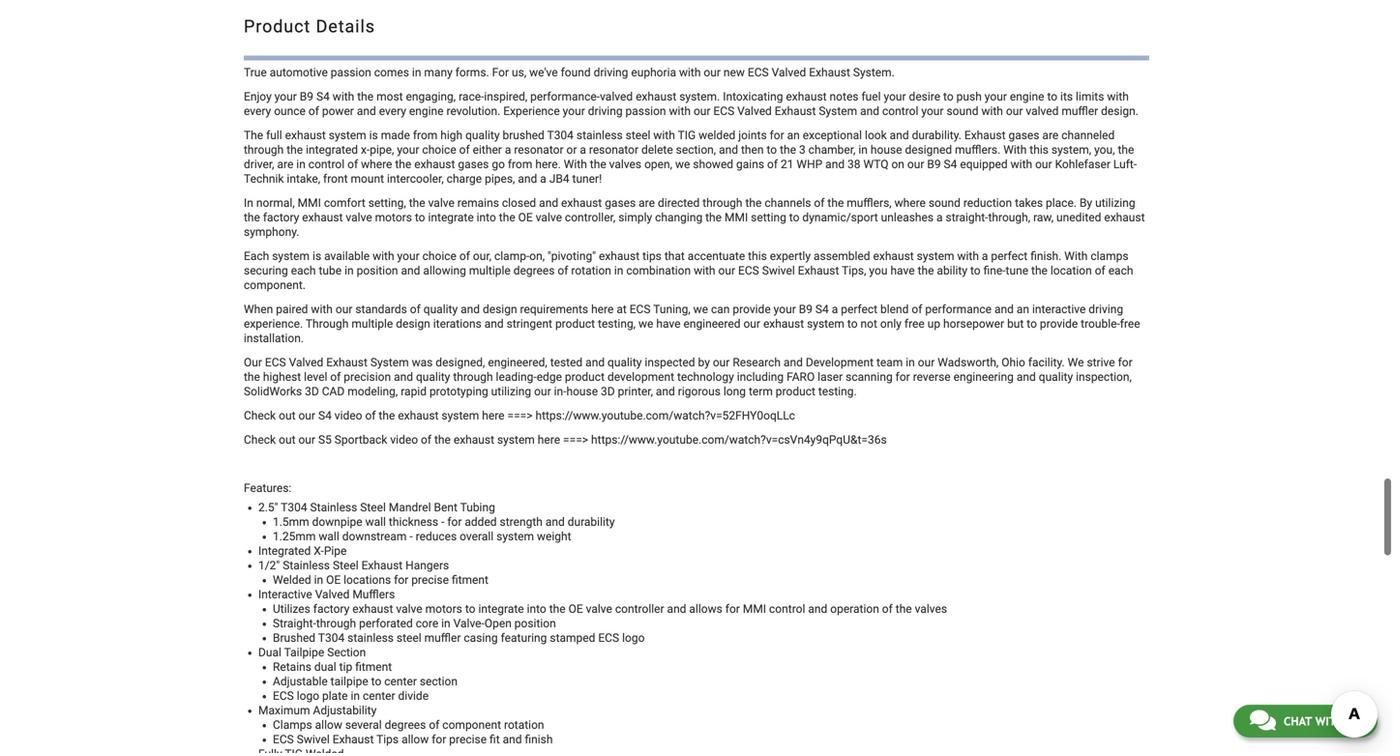 Task type: vqa. For each thing, say whether or not it's contained in the screenshot.
out corresponding to S5
yes



Task type: locate. For each thing, give the bounding box(es) containing it.
1 horizontal spatial wall
[[365, 516, 386, 530]]

b9 inside enjoy your b9 s4 with the most engaging, race-inspired, performance-valved exhaust system. intoxicating exhaust notes fuel your desire to push your engine to its limits with every ounce of power and every engine revolution. experience your driving passion with our ecs valved exhaust system and control your sound with our valved muffler design.
[[300, 90, 314, 104]]

the left 3
[[780, 143, 796, 157]]

1 vertical spatial perfect
[[841, 303, 878, 317]]

1 vertical spatial passion
[[626, 105, 666, 118]]

0 horizontal spatial each
[[291, 264, 316, 278]]

strength
[[500, 516, 543, 530]]

1 vertical spatial out
[[279, 434, 296, 447]]

was
[[412, 356, 433, 370]]

utilizing inside our ecs valved exhaust system was designed, engineered, tested and quality inspected by our research and development team in our wadsworth, ohio facility. we strive for the highest level of precision and quality through leading-edge product development technology including faro laser scanning for reverse engineering and quality inspection, solidworks 3d cad modeling, rapid prototyping utilizing our in-house 3d printer, and rigorous long term product testing.
[[491, 385, 531, 399]]

exhaust
[[636, 90, 677, 104], [786, 90, 827, 104], [285, 129, 326, 142], [414, 158, 455, 172], [561, 197, 602, 210], [302, 211, 343, 225], [1105, 211, 1145, 225], [599, 250, 640, 263], [873, 250, 914, 263], [764, 318, 804, 331], [398, 410, 439, 423], [454, 434, 495, 447], [353, 603, 393, 617]]

interactive
[[258, 589, 312, 602]]

up
[[928, 318, 941, 331]]

1 horizontal spatial oe
[[518, 211, 533, 225]]

0 vertical spatial muffler
[[1062, 105, 1099, 118]]

0 vertical spatial -
[[441, 516, 445, 530]]

in right welded
[[314, 574, 323, 588]]

solidworks
[[244, 385, 302, 399]]

desire
[[909, 90, 941, 104]]

and left "allows"
[[667, 603, 687, 617]]

1 vertical spatial oe
[[326, 574, 341, 588]]

0 horizontal spatial are
[[277, 158, 294, 172]]

1 horizontal spatial allow
[[402, 734, 429, 747]]

and down jb4
[[539, 197, 559, 210]]

a inside "when paired with our standards of quality and design requirements here at ecs tuning, we can provide your b9 s4 a perfect blend of performance and an interactive driving experience. through multiple design iterations and stringent product testing, we have engineered our exhaust system to not only free up horsepower but to provide trouble-free installation."
[[832, 303, 838, 317]]

of up cad
[[330, 371, 341, 384]]

your right to push
[[985, 90, 1007, 104]]

factory down normal, on the top of page
[[263, 211, 299, 225]]

stainless up or
[[577, 129, 623, 142]]

your down expertly
[[774, 303, 796, 317]]

driver,
[[244, 158, 274, 172]]

===> https://www.youtube.com/watch?v=csvn4y9qpqu&t=36s
[[563, 434, 887, 447]]

system up precision
[[371, 356, 409, 370]]

have down tuning,
[[656, 318, 681, 331]]

1 horizontal spatial free
[[1121, 318, 1141, 331]]

1 vertical spatial b9
[[927, 158, 941, 172]]

perforated
[[359, 618, 413, 631]]

brushed
[[503, 129, 545, 142]]

logo down adjustable
[[297, 690, 319, 704]]

2 3d from the left
[[601, 385, 615, 399]]

control inside the full exhaust system is made from high quality brushed t304 stainless steel with tig welded joints for an exceptional look and durability. exhaust gases are channeled through the integrated x-pipe, your choice of either a resonator or a resonator delete section, and then to the 3 chamber, in house designed mufflers. with this system, you, the driver, are in control of where the exhaust gases go from here. with the valves open, we showed gains of 21 whp and 38 wtq on our b9 s4 equipped with our kohlefaser luft- technik intake, front mount intercooler, charge pipes, and a jb4 tuner!
[[309, 158, 345, 172]]

1 vertical spatial position
[[515, 618, 556, 631]]

this inside the full exhaust system is made from high quality brushed t304 stainless steel with tig welded joints for an exceptional look and durability. exhaust gases are channeled through the integrated x-pipe, your choice of either a resonator or a resonator delete section, and then to the 3 chamber, in house designed mufflers. with this system, you, the driver, are in control of where the exhaust gases go from here. with the valves open, we showed gains of 21 whp and 38 wtq on our b9 s4 equipped with our kohlefaser luft- technik intake, front mount intercooler, charge pipes, and a jb4 tuner!
[[1030, 143, 1049, 157]]

dual
[[314, 661, 337, 675]]

position inside 2.5" t304 stainless steel mandrel bent tubing 1.5mm downpipe wall thickness - for added strength and durability 1.25mm wall downstream - reduces overall system weight integrated x-pipe 1/2" stainless steel exhaust hangers welded in oe locations for precise fitment interactive valved mufflers utilizes factory exhaust valve motors to integrate into the oe valve controller and allows for mmi control and operation of the valves straight-through perforated core in valve-open position brushed t304 stainless steel muffler casing featuring stamped ecs logo dual tailpipe section retains dual tip fitment adjustable tailpipe to center section ecs logo plate in center divide maximum adjustability clamps allow several degrees of component rotation ecs swivel exhaust tips allow for precise fit and finish
[[515, 618, 556, 631]]

1 vertical spatial here
[[482, 410, 505, 423]]

1 vertical spatial -
[[410, 531, 413, 544]]

ecs right at
[[630, 303, 651, 317]]

wadsworth,
[[938, 356, 999, 370]]

an inside "when paired with our standards of quality and design requirements here at ecs tuning, we can provide your b9 s4 a perfect blend of performance and an interactive driving experience. through multiple design iterations and stringent product testing, we have engineered our exhaust system to not only free up horsepower but to provide trouble-free installation."
[[1017, 303, 1030, 317]]

2 free from the left
[[1121, 318, 1141, 331]]

product down 'requirements' at the left top of page
[[555, 318, 595, 331]]

setting
[[751, 211, 787, 225]]

integrate inside 2.5" t304 stainless steel mandrel bent tubing 1.5mm downpipe wall thickness - for added strength and durability 1.25mm wall downstream - reduces overall system weight integrated x-pipe 1/2" stainless steel exhaust hangers welded in oe locations for precise fitment interactive valved mufflers utilizes factory exhaust valve motors to integrate into the oe valve controller and allows for mmi control and operation of the valves straight-through perforated core in valve-open position brushed t304 stainless steel muffler casing featuring stamped ecs logo dual tailpipe section retains dual tip fitment adjustable tailpipe to center section ecs logo plate in center divide maximum adjustability clamps allow several degrees of component rotation ecs swivel exhaust tips allow for precise fit and finish
[[479, 603, 524, 617]]

mount
[[351, 172, 384, 186]]

features:​
[[244, 482, 292, 496]]

product inside "when paired with our standards of quality and design requirements here at ecs tuning, we can provide your b9 s4 a perfect blend of performance and an interactive driving experience. through multiple design iterations and stringent product testing, we have engineered our exhaust system to not only free up horsepower but to provide trouble-free installation."
[[555, 318, 595, 331]]

the up intake, on the top left
[[287, 143, 303, 157]]

your inside each system is available with your choice of our, clamp-on, "pivoting" exhaust tips that accentuate this expertly assembled exhaust system with a perfect finish. with clamps securing each tube in position and allowing multiple degrees of rotation in combination with our ecs swivel exhaust tips, you have the ability to fine-tune the location of each component.
[[397, 250, 420, 263]]

product for requirements
[[555, 318, 595, 331]]

a up fine-
[[982, 250, 989, 263]]

to inside each system is available with your choice of our, clamp-on, "pivoting" exhaust tips that accentuate this expertly assembled exhaust system with a perfect finish. with clamps securing each tube in position and allowing multiple degrees of rotation in combination with our ecs swivel exhaust tips, you have the ability to fine-tune the location of each component.
[[971, 264, 981, 278]]

0 vertical spatial design
[[483, 303, 517, 317]]

exhaust down ounce
[[285, 129, 326, 142]]

requirements
[[520, 303, 589, 317]]

casing
[[464, 632, 498, 646]]

factory inside in normal, mmi comfort setting, the valve remains closed and exhaust gases are directed through the channels of the mufflers, where sound reduction takes place. by utilizing the factory exhaust valve motors to integrate into the oe valve controller, simply changing the mmi setting to dynamic/sport unleashes a straight-through, raw, unedited exhaust symphony.
[[263, 211, 299, 225]]

tuning,
[[653, 303, 691, 317]]

every down the most
[[379, 105, 406, 118]]

choice down high
[[422, 143, 457, 157]]

1 vertical spatial product
[[565, 371, 605, 384]]

term
[[749, 385, 773, 399]]

0 vertical spatial mmi
[[298, 197, 321, 210]]

rotation up "finish" on the bottom
[[504, 719, 544, 733]]

0 vertical spatial stainless
[[577, 129, 623, 142]]

through,
[[989, 211, 1031, 225]]

an up 3
[[787, 129, 800, 142]]

and up weight
[[546, 516, 565, 530]]

0 horizontal spatial every
[[244, 105, 271, 118]]

featuring
[[501, 632, 547, 646]]

2.5" t304 stainless steel mandrel bent tubing 1.5mm downpipe wall thickness - for added strength and durability 1.25mm wall downstream - reduces overall system weight integrated x-pipe 1/2" stainless steel exhaust hangers welded in oe locations for precise fitment interactive valved mufflers utilizes factory exhaust valve motors to integrate into the oe valve controller and allows for mmi control and operation of the valves straight-through perforated core in valve-open position brushed t304 stainless steel muffler casing featuring stamped ecs logo dual tailpipe section retains dual tip fitment adjustable tailpipe to center section ecs logo plate in center divide maximum adjustability clamps allow several degrees of component rotation ecs swivel exhaust tips allow for precise fit and finish
[[258, 502, 948, 747]]

jb4
[[549, 172, 570, 186]]

1 3d from the left
[[305, 385, 319, 399]]

at
[[617, 303, 627, 317]]

with down or
[[564, 158, 587, 172]]

an inside the full exhaust system is made from high quality brushed t304 stainless steel with tig welded joints for an exceptional look and durability. exhaust gases are channeled through the integrated x-pipe, your choice of either a resonator or a resonator delete section, and then to the 3 chamber, in house designed mufflers. with this system, you, the driver, are in control of where the exhaust gases go from here. with the valves open, we showed gains of 21 whp and 38 wtq on our b9 s4 equipped with our kohlefaser luft- technik intake, front mount intercooler, charge pipes, and a jb4 tuner!
[[787, 129, 800, 142]]

2 horizontal spatial b9
[[927, 158, 941, 172]]

are inside in normal, mmi comfort setting, the valve remains closed and exhaust gases are directed through the channels of the mufflers, where sound reduction takes place. by utilizing the factory exhaust valve motors to integrate into the oe valve controller, simply changing the mmi setting to dynamic/sport unleashes a straight-through, raw, unedited exhaust symphony.
[[639, 197, 655, 210]]

control
[[883, 105, 919, 118], [309, 158, 345, 172], [769, 603, 806, 617]]

degrees inside 2.5" t304 stainless steel mandrel bent tubing 1.5mm downpipe wall thickness - for added strength and durability 1.25mm wall downstream - reduces overall system weight integrated x-pipe 1/2" stainless steel exhaust hangers welded in oe locations for precise fitment interactive valved mufflers utilizes factory exhaust valve motors to integrate into the oe valve controller and allows for mmi control and operation of the valves straight-through perforated core in valve-open position brushed t304 stainless steel muffler casing featuring stamped ecs logo dual tailpipe section retains dual tip fitment adjustable tailpipe to center section ecs logo plate in center divide maximum adjustability clamps allow several degrees of component rotation ecs swivel exhaust tips allow for precise fit and finish
[[385, 719, 426, 733]]

exhaust inside enjoy your b9 s4 with the most engaging, race-inspired, performance-valved exhaust system. intoxicating exhaust notes fuel your desire to push your engine to its limits with every ounce of power and every engine revolution. experience your driving passion with our ecs valved exhaust system and control your sound with our valved muffler design.
[[775, 105, 816, 118]]

0 vertical spatial factory
[[263, 211, 299, 225]]

t304
[[547, 129, 574, 142], [281, 502, 307, 515], [318, 632, 345, 646]]

center up divide
[[384, 676, 417, 689]]

our up through
[[336, 303, 353, 317]]

the
[[244, 129, 263, 142]]

here for ===> https://www.youtube.com/watch?v=52fhy0oqllc
[[482, 410, 505, 423]]

downpipe
[[312, 516, 363, 530]]

1 vertical spatial degrees
[[385, 719, 426, 733]]

1 horizontal spatial stainless
[[577, 129, 623, 142]]

the left the most
[[357, 90, 374, 104]]

your inside the full exhaust system is made from high quality brushed t304 stainless steel with tig welded joints for an exceptional look and durability. exhaust gases are channeled through the integrated x-pipe, your choice of either a resonator or a resonator delete section, and then to the 3 chamber, in house designed mufflers. with this system, you, the driver, are in control of where the exhaust gases go from here. with the valves open, we showed gains of 21 whp and 38 wtq on our b9 s4 equipped with our kohlefaser luft- technik intake, front mount intercooler, charge pipes, and a jb4 tuner!
[[397, 143, 419, 157]]

system inside 2.5" t304 stainless steel mandrel bent tubing 1.5mm downpipe wall thickness - for added strength and durability 1.25mm wall downstream - reduces overall system weight integrated x-pipe 1/2" stainless steel exhaust hangers welded in oe locations for precise fitment interactive valved mufflers utilizes factory exhaust valve motors to integrate into the oe valve controller and allows for mmi control and operation of the valves straight-through perforated core in valve-open position brushed t304 stainless steel muffler casing featuring stamped ecs logo dual tailpipe section retains dual tip fitment adjustable tailpipe to center section ecs logo plate in center divide maximum adjustability clamps allow several degrees of component rotation ecs swivel exhaust tips allow for precise fit and finish
[[497, 531, 534, 544]]

intercooler,
[[387, 172, 444, 186]]

where
[[361, 158, 392, 172], [895, 197, 926, 210]]

passion inside enjoy your b9 s4 with the most engaging, race-inspired, performance-valved exhaust system. intoxicating exhaust notes fuel your desire to push your engine to its limits with every ounce of power and every engine revolution. experience your driving passion with our ecs valved exhaust system and control your sound with our valved muffler design.
[[626, 105, 666, 118]]

valve-
[[454, 618, 485, 631]]

the inside enjoy your b9 s4 with the most engaging, race-inspired, performance-valved exhaust system. intoxicating exhaust notes fuel your desire to push your engine to its limits with every ounce of power and every engine revolution. experience your driving passion with our ecs valved exhaust system and control your sound with our valved muffler design.
[[357, 90, 374, 104]]

out for s4
[[279, 410, 296, 423]]

multiple inside each system is available with your choice of our, clamp-on, "pivoting" exhaust tips that accentuate this expertly assembled exhaust system with a perfect finish. with clamps securing each tube in position and allowing multiple degrees of rotation in combination with our ecs swivel exhaust tips, you have the ability to fine-tune the location of each component.
[[469, 264, 511, 278]]

1 vertical spatial control
[[309, 158, 345, 172]]

on,
[[530, 250, 545, 263]]

1 horizontal spatial integrate
[[479, 603, 524, 617]]

valve
[[428, 197, 455, 210], [346, 211, 372, 225], [536, 211, 562, 225], [396, 603, 423, 617], [586, 603, 613, 617]]

gases left channeled
[[1009, 129, 1040, 142]]

the down finish.
[[1032, 264, 1048, 278]]

perfect up the not
[[841, 303, 878, 317]]

choice inside each system is available with your choice of our, clamp-on, "pivoting" exhaust tips that accentuate this expertly assembled exhaust system with a perfect finish. with clamps securing each tube in position and allowing multiple degrees of rotation in combination with our ecs swivel exhaust tips, you have the ability to fine-tune the location of each component.
[[423, 250, 457, 263]]

engineering
[[954, 371, 1014, 384]]

mmi inside 2.5" t304 stainless steel mandrel bent tubing 1.5mm downpipe wall thickness - for added strength and durability 1.25mm wall downstream - reduces overall system weight integrated x-pipe 1/2" stainless steel exhaust hangers welded in oe locations for precise fitment interactive valved mufflers utilizes factory exhaust valve motors to integrate into the oe valve controller and allows for mmi control and operation of the valves straight-through perforated core in valve-open position brushed t304 stainless steel muffler casing featuring stamped ecs logo dual tailpipe section retains dual tip fitment adjustable tailpipe to center section ecs logo plate in center divide maximum adjustability clamps allow several degrees of component rotation ecs swivel exhaust tips allow for precise fit and finish
[[743, 603, 767, 617]]

a
[[505, 143, 511, 157], [580, 143, 586, 157], [540, 172, 547, 186], [937, 211, 943, 225], [982, 250, 989, 263], [832, 303, 838, 317]]

oe inside in normal, mmi comfort setting, the valve remains closed and exhaust gases are directed through the channels of the mufflers, where sound reduction takes place. by utilizing the factory exhaust valve motors to integrate into the oe valve controller, simply changing the mmi setting to dynamic/sport unleashes a straight-through, raw, unedited exhaust symphony.
[[518, 211, 533, 225]]

multiple down standards
[[352, 318, 393, 331]]

1 horizontal spatial utilizing
[[1096, 197, 1136, 210]]

each left tube
[[291, 264, 316, 278]]

2 every from the left
[[379, 105, 406, 118]]

swivel down expertly
[[762, 264, 795, 278]]

wall up pipe
[[319, 531, 339, 544]]

1 choice from the top
[[422, 143, 457, 157]]

valve down comfort
[[346, 211, 372, 225]]

2 out from the top
[[279, 434, 296, 447]]

level
[[304, 371, 327, 384]]

in up at
[[614, 264, 624, 278]]

we down the section,
[[675, 158, 690, 172]]

securing
[[244, 264, 288, 278]]

this inside each system is available with your choice of our, clamp-on, "pivoting" exhaust tips that accentuate this expertly assembled exhaust system with a perfect finish. with clamps securing each tube in position and allowing multiple degrees of rotation in combination with our ecs swivel exhaust tips, you have the ability to fine-tune the location of each component.
[[748, 250, 767, 263]]

of inside enjoy your b9 s4 with the most engaging, race-inspired, performance-valved exhaust system. intoxicating exhaust notes fuel your desire to push your engine to its limits with every ounce of power and every engine revolution. experience your driving passion with our ecs valved exhaust system and control your sound with our valved muffler design.
[[309, 105, 319, 118]]

1 vertical spatial integrate
[[479, 603, 524, 617]]

installation.
[[244, 332, 304, 346]]

steel inside the full exhaust system is made from high quality brushed t304 stainless steel with tig welded joints for an exceptional look and durability. exhaust gases are channeled through the integrated x-pipe, your choice of either a resonator or a resonator delete section, and then to the 3 chamber, in house designed mufflers. with this system, you, the driver, are in control of where the exhaust gases go from here. with the valves open, we showed gains of 21 whp and 38 wtq on our b9 s4 equipped with our kohlefaser luft- technik intake, front mount intercooler, charge pipes, and a jb4 tuner!
[[626, 129, 651, 142]]

1 horizontal spatial factory
[[313, 603, 350, 617]]

control inside 2.5" t304 stainless steel mandrel bent tubing 1.5mm downpipe wall thickness - for added strength and durability 1.25mm wall downstream - reduces overall system weight integrated x-pipe 1/2" stainless steel exhaust hangers welded in oe locations for precise fitment interactive valved mufflers utilizes factory exhaust valve motors to integrate into the oe valve controller and allows for mmi control and operation of the valves straight-through perforated core in valve-open position brushed t304 stainless steel muffler casing featuring stamped ecs logo dual tailpipe section retains dual tip fitment adjustable tailpipe to center section ecs logo plate in center divide maximum adjustability clamps allow several degrees of component rotation ecs swivel exhaust tips allow for precise fit and finish
[[769, 603, 806, 617]]

0 horizontal spatial integrate
[[428, 211, 474, 225]]

exhaust down several on the left
[[333, 734, 374, 747]]

0 vertical spatial allow
[[315, 719, 342, 733]]

delete
[[642, 143, 673, 157]]

1 vertical spatial provide
[[1040, 318, 1078, 331]]

1 horizontal spatial degrees
[[514, 264, 555, 278]]

1 check from the top
[[244, 410, 276, 423]]

race-
[[459, 90, 484, 104]]

go
[[492, 158, 505, 172]]

perfect
[[991, 250, 1028, 263], [841, 303, 878, 317]]

0 vertical spatial from
[[413, 129, 438, 142]]

0 vertical spatial is
[[369, 129, 378, 142]]

several
[[345, 719, 382, 733]]

free left up
[[905, 318, 925, 331]]

section
[[327, 647, 366, 660]]

performance-
[[530, 90, 600, 104]]

the up intercooler,
[[395, 158, 412, 172]]

system down strength
[[497, 531, 534, 544]]

1 horizontal spatial muffler
[[1062, 105, 1099, 118]]

quality inside the full exhaust system is made from high quality brushed t304 stainless steel with tig welded joints for an exceptional look and durability. exhaust gases are channeled through the integrated x-pipe, your choice of either a resonator or a resonator delete section, and then to the 3 chamber, in house designed mufflers. with this system, you, the driver, are in control of where the exhaust gases go from here. with the valves open, we showed gains of 21 whp and 38 wtq on our b9 s4 equipped with our kohlefaser luft- technik intake, front mount intercooler, charge pipes, and a jb4 tuner!
[[466, 129, 500, 142]]

pipe
[[324, 545, 347, 559]]

our right on
[[908, 158, 925, 172]]

0 vertical spatial degrees
[[514, 264, 555, 278]]

1 horizontal spatial rotation
[[571, 264, 612, 278]]

1 vertical spatial multiple
[[352, 318, 393, 331]]

0 vertical spatial here
[[591, 303, 614, 317]]

0 vertical spatial where
[[361, 158, 392, 172]]

and left allowing
[[401, 264, 420, 278]]

valved inside enjoy your b9 s4 with the most engaging, race-inspired, performance-valved exhaust system. intoxicating exhaust notes fuel your desire to push your engine to its limits with every ounce of power and every engine revolution. experience your driving passion with our ecs valved exhaust system and control your sound with our valved muffler design.
[[738, 105, 772, 118]]

2 vertical spatial mmi
[[743, 603, 767, 617]]

product down faro
[[776, 385, 816, 399]]

provide right can
[[733, 303, 771, 317]]

and inside each system is available with your choice of our, clamp-on, "pivoting" exhaust tips that accentuate this expertly assembled exhaust system with a perfect finish. with clamps securing each tube in position and allowing multiple degrees of rotation in combination with our ecs swivel exhaust tips, you have the ability to fine-tune the location of each component.
[[401, 264, 420, 278]]

1 horizontal spatial control
[[769, 603, 806, 617]]

0 vertical spatial rotation
[[571, 264, 612, 278]]

and down 'ohio' in the right top of the page
[[1017, 371, 1036, 384]]

muffler inside 2.5" t304 stainless steel mandrel bent tubing 1.5mm downpipe wall thickness - for added strength and durability 1.25mm wall downstream - reduces overall system weight integrated x-pipe 1/2" stainless steel exhaust hangers welded in oe locations for precise fitment interactive valved mufflers utilizes factory exhaust valve motors to integrate into the oe valve controller and allows for mmi control and operation of the valves straight-through perforated core in valve-open position brushed t304 stainless steel muffler casing featuring stamped ecs logo dual tailpipe section retains dual tip fitment adjustable tailpipe to center section ecs logo plate in center divide maximum adjustability clamps allow several degrees of component rotation ecs swivel exhaust tips allow for precise fit and finish
[[425, 632, 461, 646]]

stainless inside the full exhaust system is made from high quality brushed t304 stainless steel with tig welded joints for an exceptional look and durability. exhaust gases are channeled through the integrated x-pipe, your choice of either a resonator or a resonator delete section, and then to the 3 chamber, in house designed mufflers. with this system, you, the driver, are in control of where the exhaust gases go from here. with the valves open, we showed gains of 21 whp and 38 wtq on our b9 s4 equipped with our kohlefaser luft- technik intake, front mount intercooler, charge pipes, and a jb4 tuner!
[[577, 129, 623, 142]]

with inside each system is available with your choice of our, clamp-on, "pivoting" exhaust tips that accentuate this expertly assembled exhaust system with a perfect finish. with clamps securing each tube in position and allowing multiple degrees of rotation in combination with our ecs swivel exhaust tips, you have the ability to fine-tune the location of each component.
[[1065, 250, 1088, 263]]

stainless down perforated
[[348, 632, 394, 646]]

the right changing
[[706, 211, 722, 225]]

multiple down our,
[[469, 264, 511, 278]]

is inside each system is available with your choice of our, clamp-on, "pivoting" exhaust tips that accentuate this expertly assembled exhaust system with a perfect finish. with clamps securing each tube in position and allowing multiple degrees of rotation in combination with our ecs swivel exhaust tips, you have the ability to fine-tune the location of each component.
[[313, 250, 321, 263]]

position up featuring
[[515, 618, 556, 631]]

fuel
[[862, 90, 881, 104]]

house inside the full exhaust system is made from high quality brushed t304 stainless steel with tig welded joints for an exceptional look and durability. exhaust gases are channeled through the integrated x-pipe, your choice of either a resonator or a resonator delete section, and then to the 3 chamber, in house designed mufflers. with this system, you, the driver, are in control of where the exhaust gases go from here. with the valves open, we showed gains of 21 whp and 38 wtq on our b9 s4 equipped with our kohlefaser luft- technik intake, front mount intercooler, charge pipes, and a jb4 tuner!
[[871, 143, 902, 157]]

1 horizontal spatial have
[[891, 264, 915, 278]]

valve down closed
[[536, 211, 562, 225]]

1 each from the left
[[291, 264, 316, 278]]

here inside "when paired with our standards of quality and design requirements here at ecs tuning, we can provide your b9 s4 a perfect blend of performance and an interactive driving experience. through multiple design iterations and stringent product testing, we have engineered our exhaust system to not only free up horsepower but to provide trouble-free installation."
[[591, 303, 614, 317]]

0 vertical spatial system
[[819, 105, 858, 118]]

0 horizontal spatial steel
[[397, 632, 422, 646]]

system.
[[680, 90, 720, 104]]

through inside the full exhaust system is made from high quality brushed t304 stainless steel with tig welded joints for an exceptional look and durability. exhaust gases are channeled through the integrated x-pipe, your choice of either a resonator or a resonator delete section, and then to the 3 chamber, in house designed mufflers. with this system, you, the driver, are in control of where the exhaust gases go from here. with the valves open, we showed gains of 21 whp and 38 wtq on our b9 s4 equipped with our kohlefaser luft- technik intake, front mount intercooler, charge pipes, and a jb4 tuner!
[[244, 143, 284, 157]]

2 vertical spatial are
[[639, 197, 655, 210]]

quality
[[466, 129, 500, 142], [424, 303, 458, 317], [608, 356, 642, 370], [416, 371, 450, 384], [1039, 371, 1073, 384]]

finish
[[525, 734, 553, 747]]

0 horizontal spatial free
[[905, 318, 925, 331]]

2 choice from the top
[[423, 250, 457, 263]]

testing,
[[598, 318, 636, 331]]

from right go at the left of the page
[[508, 158, 533, 172]]

valves inside 2.5" t304 stainless steel mandrel bent tubing 1.5mm downpipe wall thickness - for added strength and durability 1.25mm wall downstream - reduces overall system weight integrated x-pipe 1/2" stainless steel exhaust hangers welded in oe locations for precise fitment interactive valved mufflers utilizes factory exhaust valve motors to integrate into the oe valve controller and allows for mmi control and operation of the valves straight-through perforated core in valve-open position brushed t304 stainless steel muffler casing featuring stamped ecs logo dual tailpipe section retains dual tip fitment adjustable tailpipe to center section ecs logo plate in center divide maximum adjustability clamps allow several degrees of component rotation ecs swivel exhaust tips allow for precise fit and finish
[[915, 603, 948, 617]]

ecs right new
[[748, 66, 769, 80]]

check for check out our s4 video of the exhaust system here ===> https://www.youtube.com/watch?v=52fhy0oqllc
[[244, 410, 276, 423]]

core
[[416, 618, 439, 631]]

each
[[244, 250, 269, 263]]

through up driver,
[[244, 143, 284, 157]]

to right tailpipe
[[371, 676, 382, 689]]

quality up either
[[466, 129, 500, 142]]

muffler inside enjoy your b9 s4 with the most engaging, race-inspired, performance-valved exhaust system. intoxicating exhaust notes fuel your desire to push your engine to its limits with every ounce of power and every engine revolution. experience your driving passion with our ecs valved exhaust system and control your sound with our valved muffler design.
[[1062, 105, 1099, 118]]

have inside "when paired with our standards of quality and design requirements here at ecs tuning, we can provide your b9 s4 a perfect blend of performance and an interactive driving experience. through multiple design iterations and stringent product testing, we have engineered our exhaust system to not only free up horsepower but to provide trouble-free installation."
[[656, 318, 681, 331]]

1 vertical spatial house
[[567, 385, 598, 399]]

1 out from the top
[[279, 410, 296, 423]]

exhaust inside the full exhaust system is made from high quality brushed t304 stainless steel with tig welded joints for an exceptional look and durability. exhaust gases are channeled through the integrated x-pipe, your choice of either a resonator or a resonator delete section, and then to the 3 chamber, in house designed mufflers. with this system, you, the driver, are in control of where the exhaust gases go from here. with the valves open, we showed gains of 21 whp and 38 wtq on our b9 s4 equipped with our kohlefaser luft- technik intake, front mount intercooler, charge pipes, and a jb4 tuner!
[[965, 129, 1006, 142]]

0 horizontal spatial b9
[[300, 90, 314, 104]]

1 horizontal spatial gases
[[605, 197, 636, 210]]

into inside in normal, mmi comfort setting, the valve remains closed and exhaust gases are directed through the channels of the mufflers, where sound reduction takes place. by utilizing the factory exhaust valve motors to integrate into the oe valve controller, simply changing the mmi setting to dynamic/sport unleashes a straight-through, raw, unedited exhaust symphony.
[[477, 211, 496, 225]]

passion
[[331, 66, 371, 80], [626, 105, 666, 118]]

interactive
[[1033, 303, 1086, 317]]

0 horizontal spatial valves
[[609, 158, 642, 172]]

you,
[[1095, 143, 1115, 157]]

through inside in normal, mmi comfort setting, the valve remains closed and exhaust gases are directed through the channels of the mufflers, where sound reduction takes place. by utilizing the factory exhaust valve motors to integrate into the oe valve controller, simply changing the mmi setting to dynamic/sport unleashes a straight-through, raw, unedited exhaust symphony.
[[703, 197, 743, 210]]

research
[[733, 356, 781, 370]]

1 horizontal spatial into
[[527, 603, 547, 617]]

1 horizontal spatial from
[[508, 158, 533, 172]]

the
[[357, 90, 374, 104], [287, 143, 303, 157], [780, 143, 796, 157], [1118, 143, 1135, 157], [395, 158, 412, 172], [590, 158, 606, 172], [409, 197, 425, 210], [746, 197, 762, 210], [828, 197, 844, 210], [244, 211, 260, 225], [499, 211, 516, 225], [706, 211, 722, 225], [918, 264, 934, 278], [1032, 264, 1048, 278], [244, 371, 260, 384], [379, 410, 395, 423], [435, 434, 451, 447], [549, 603, 566, 617], [896, 603, 912, 617]]

2 vertical spatial driving
[[1089, 303, 1124, 317]]

0 horizontal spatial swivel
[[297, 734, 330, 747]]

and up faro
[[784, 356, 803, 370]]

to inside the full exhaust system is made from high quality brushed t304 stainless steel with tig welded joints for an exceptional look and durability. exhaust gases are channeled through the integrated x-pipe, your choice of either a resonator or a resonator delete section, and then to the 3 chamber, in house designed mufflers. with this system, you, the driver, are in control of where the exhaust gases go from here. with the valves open, we showed gains of 21 whp and 38 wtq on our b9 s4 equipped with our kohlefaser luft- technik intake, front mount intercooler, charge pipes, and a jb4 tuner!
[[767, 143, 777, 157]]

1 horizontal spatial valved
[[1026, 105, 1059, 118]]

system,
[[1052, 143, 1092, 157]]

the up tuner!
[[590, 158, 606, 172]]

clamps
[[273, 719, 312, 733]]

0 vertical spatial swivel
[[762, 264, 795, 278]]

system inside enjoy your b9 s4 with the most engaging, race-inspired, performance-valved exhaust system. intoxicating exhaust notes fuel your desire to push your engine to its limits with every ounce of power and every engine revolution. experience your driving passion with our ecs valved exhaust system and control your sound with our valved muffler design.
[[819, 105, 858, 118]]

0 horizontal spatial allow
[[315, 719, 342, 733]]

the inside our ecs valved exhaust system was designed, engineered, tested and quality inspected by our research and development team in our wadsworth, ohio facility. we strive for the highest level of precision and quality through leading-edge product development technology including faro laser scanning for reverse engineering and quality inspection, solidworks 3d cad modeling, rapid prototyping utilizing our in-house 3d printer, and rigorous long term product testing.
[[244, 371, 260, 384]]

0 vertical spatial out
[[279, 410, 296, 423]]

with inside "when paired with our standards of quality and design requirements here at ecs tuning, we can provide your b9 s4 a perfect blend of performance and an interactive driving experience. through multiple design iterations and stringent product testing, we have engineered our exhaust system to not only free up horsepower but to provide trouble-free installation."
[[311, 303, 333, 317]]

0 vertical spatial into
[[477, 211, 496, 225]]

unleashes
[[881, 211, 934, 225]]

0 horizontal spatial degrees
[[385, 719, 426, 733]]

cad
[[322, 385, 345, 399]]

1 horizontal spatial with
[[1004, 143, 1027, 157]]

of inside our ecs valved exhaust system was designed, engineered, tested and quality inspected by our research and development team in our wadsworth, ohio facility. we strive for the highest level of precision and quality through leading-edge product development technology including faro laser scanning for reverse engineering and quality inspection, solidworks 3d cad modeling, rapid prototyping utilizing our in-house 3d printer, and rigorous long term product testing.
[[330, 371, 341, 384]]

not
[[861, 318, 878, 331]]

equipped
[[960, 158, 1008, 172]]

0 horizontal spatial logo
[[297, 690, 319, 704]]

perfect up tune
[[991, 250, 1028, 263]]

in down motors
[[441, 618, 451, 631]]

1 vertical spatial have
[[656, 318, 681, 331]]

driving
[[594, 66, 628, 80], [588, 105, 623, 118], [1089, 303, 1124, 317]]

0 vertical spatial utilizing
[[1096, 197, 1136, 210]]

0 vertical spatial choice
[[422, 143, 457, 157]]

1 horizontal spatial steel
[[626, 129, 651, 142]]

tips
[[643, 250, 662, 263]]

sound down to push
[[947, 105, 979, 118]]

1 vertical spatial valves
[[915, 603, 948, 617]]

0 vertical spatial precise
[[412, 574, 449, 588]]

and down here.
[[518, 172, 537, 186]]

leading-
[[496, 371, 537, 384]]

integrate
[[428, 211, 474, 225], [479, 603, 524, 617]]

1 vertical spatial sound
[[929, 197, 961, 210]]

design up "stringent"
[[483, 303, 517, 317]]

check
[[244, 410, 276, 423], [244, 434, 276, 447]]

1 horizontal spatial fitment
[[452, 574, 489, 588]]

0 horizontal spatial resonator
[[514, 143, 564, 157]]

driving right found
[[594, 66, 628, 80]]

logo down controller
[[622, 632, 645, 646]]

1 vertical spatial allow
[[402, 734, 429, 747]]

utilizing right "by"
[[1096, 197, 1136, 210]]

of left 21
[[767, 158, 778, 172]]

1 vertical spatial steel
[[397, 632, 422, 646]]

0 vertical spatial b9
[[300, 90, 314, 104]]

0 horizontal spatial where
[[361, 158, 392, 172]]

is inside the full exhaust system is made from high quality brushed t304 stainless steel with tig welded joints for an exceptional look and durability. exhaust gases are channeled through the integrated x-pipe, your choice of either a resonator or a resonator delete section, and then to the 3 chamber, in house designed mufflers. with this system, you, the driver, are in control of where the exhaust gases go from here. with the valves open, we showed gains of 21 whp and 38 wtq on our b9 s4 equipped with our kohlefaser luft- technik intake, front mount intercooler, charge pipes, and a jb4 tuner!
[[369, 129, 378, 142]]

ecs
[[748, 66, 769, 80], [714, 105, 735, 118], [738, 264, 759, 278], [630, 303, 651, 317], [265, 356, 286, 370], [598, 632, 619, 646], [273, 690, 294, 704], [273, 734, 294, 747]]

to inside enjoy your b9 s4 with the most engaging, race-inspired, performance-valved exhaust system. intoxicating exhaust notes fuel your desire to push your engine to its limits with every ounce of power and every engine revolution. experience your driving passion with our ecs valved exhaust system and control your sound with our valved muffler design.
[[1048, 90, 1058, 104]]

b9 down expertly
[[799, 303, 813, 317]]

1 horizontal spatial here
[[538, 434, 560, 447]]

utilizing
[[1096, 197, 1136, 210], [491, 385, 531, 399]]

added
[[465, 516, 497, 530]]

1 vertical spatial an
[[1017, 303, 1030, 317]]

new
[[724, 66, 745, 80]]

1 horizontal spatial passion
[[626, 105, 666, 118]]

swivel inside 2.5" t304 stainless steel mandrel bent tubing 1.5mm downpipe wall thickness - for added strength and durability 1.25mm wall downstream - reduces overall system weight integrated x-pipe 1/2" stainless steel exhaust hangers welded in oe locations for precise fitment interactive valved mufflers utilizes factory exhaust valve motors to integrate into the oe valve controller and allows for mmi control and operation of the valves straight-through perforated core in valve-open position brushed t304 stainless steel muffler casing featuring stamped ecs logo dual tailpipe section retains dual tip fitment adjustable tailpipe to center section ecs logo plate in center divide maximum adjustability clamps allow several degrees of component rotation ecs swivel exhaust tips allow for precise fit and finish
[[297, 734, 330, 747]]

the down closed
[[499, 211, 516, 225]]

printer,
[[618, 385, 653, 399]]

0 horizontal spatial oe
[[326, 574, 341, 588]]

2 check from the top
[[244, 434, 276, 447]]

s4 up development
[[816, 303, 829, 317]]

ecs inside enjoy your b9 s4 with the most engaging, race-inspired, performance-valved exhaust system. intoxicating exhaust notes fuel your desire to push your engine to its limits with every ounce of power and every engine revolution. experience your driving passion with our ecs valved exhaust system and control your sound with our valved muffler design.
[[714, 105, 735, 118]]

motors
[[425, 603, 462, 617]]

product down tested
[[565, 371, 605, 384]]

development
[[806, 356, 874, 370]]

pipe,
[[370, 143, 394, 157]]

in left many
[[412, 66, 421, 80]]

the up dynamic/sport
[[828, 197, 844, 210]]

a inside in normal, mmi comfort setting, the valve remains closed and exhaust gases are directed through the channels of the mufflers, where sound reduction takes place. by utilizing the factory exhaust valve motors to integrate into the oe valve controller, simply changing the mmi setting to dynamic/sport unleashes a straight-through, raw, unedited exhaust symphony.
[[937, 211, 943, 225]]

1 vertical spatial design
[[396, 318, 430, 331]]

through down designed,
[[453, 371, 493, 384]]

of right video
[[365, 410, 376, 423]]

1 vertical spatial valved
[[1026, 105, 1059, 118]]

from
[[413, 129, 438, 142], [508, 158, 533, 172]]

exhaust up the mufflers.
[[965, 129, 1006, 142]]

can
[[711, 303, 730, 317]]

s4 inside "when paired with our standards of quality and design requirements here at ecs tuning, we can provide your b9 s4 a perfect blend of performance and an interactive driving experience. through multiple design iterations and stringent product testing, we have engineered our exhaust system to not only free up horsepower but to provide trouble-free installation."
[[816, 303, 829, 317]]

in down available
[[345, 264, 354, 278]]

allow
[[315, 719, 342, 733], [402, 734, 429, 747]]

degrees
[[514, 264, 555, 278], [385, 719, 426, 733]]

or
[[567, 143, 577, 157]]

s4 down 'designed'
[[944, 158, 958, 172]]

comments image
[[1250, 709, 1276, 733]]

to right then
[[767, 143, 777, 157]]

we right testing,
[[639, 318, 654, 331]]

and
[[357, 105, 376, 118], [860, 105, 880, 118], [890, 129, 909, 142], [719, 143, 738, 157], [826, 158, 845, 172], [518, 172, 537, 186], [539, 197, 559, 210], [401, 264, 420, 278], [461, 303, 480, 317], [995, 303, 1014, 317], [485, 318, 504, 331], [586, 356, 605, 370], [784, 356, 803, 370], [394, 371, 413, 384], [1017, 371, 1036, 384], [656, 385, 675, 399], [546, 516, 565, 530], [667, 603, 687, 617], [808, 603, 828, 617], [503, 734, 522, 747]]

0 vertical spatial integrate
[[428, 211, 474, 225]]

this
[[1030, 143, 1049, 157], [748, 250, 767, 263]]

clamps
[[1091, 250, 1129, 263]]

1 vertical spatial precise
[[449, 734, 487, 747]]

of up dynamic/sport
[[814, 197, 825, 210]]

a inside each system is available with your choice of our, clamp-on, "pivoting" exhaust tips that accentuate this expertly assembled exhaust system with a perfect finish. with clamps securing each tube in position and allowing multiple degrees of rotation in combination with our ecs swivel exhaust tips, you have the ability to fine-tune the location of each component.
[[982, 250, 989, 263]]

0 horizontal spatial control
[[309, 158, 345, 172]]

1 horizontal spatial resonator
[[589, 143, 639, 157]]

our
[[704, 66, 721, 80], [694, 105, 711, 118], [1006, 105, 1023, 118], [908, 158, 925, 172], [1036, 158, 1053, 172], [719, 264, 736, 278], [336, 303, 353, 317], [744, 318, 761, 331], [713, 356, 730, 370], [918, 356, 935, 370], [534, 385, 551, 399], [299, 410, 315, 423], [299, 434, 315, 447]]

1 horizontal spatial this
[[1030, 143, 1049, 157]]

1 vertical spatial rotation
[[504, 719, 544, 733]]

choice inside the full exhaust system is made from high quality brushed t304 stainless steel with tig welded joints for an exceptional look and durability. exhaust gases are channeled through the integrated x-pipe, your choice of either a resonator or a resonator delete section, and then to the 3 chamber, in house designed mufflers. with this system, you, the driver, are in control of where the exhaust gases go from here. with the valves open, we showed gains of 21 whp and 38 wtq on our b9 s4 equipped with our kohlefaser luft- technik intake, front mount intercooler, charge pipes, and a jb4 tuner!
[[422, 143, 457, 157]]

utilizing inside in normal, mmi comfort setting, the valve remains closed and exhaust gases are directed through the channels of the mufflers, where sound reduction takes place. by utilizing the factory exhaust valve motors to integrate into the oe valve controller, simply changing the mmi setting to dynamic/sport unleashes a straight-through, raw, unedited exhaust symphony.
[[1096, 197, 1136, 210]]

0 vertical spatial gases
[[1009, 129, 1040, 142]]



Task type: describe. For each thing, give the bounding box(es) containing it.
exhaust down rapid
[[398, 410, 439, 423]]

0 horizontal spatial t304
[[281, 502, 307, 515]]

degrees inside each system is available with your choice of our, clamp-on, "pivoting" exhaust tips that accentuate this expertly assembled exhaust system with a perfect finish. with clamps securing each tube in position and allowing multiple degrees of rotation in combination with our ecs swivel exhaust tips, you have the ability to fine-tune the location of each component.
[[514, 264, 555, 278]]

0 horizontal spatial engine
[[409, 105, 444, 118]]

location
[[1051, 264, 1092, 278]]

where inside in normal, mmi comfort setting, the valve remains closed and exhaust gases are directed through the channels of the mufflers, where sound reduction takes place. by utilizing the factory exhaust valve motors to integrate into the oe valve controller, simply changing the mmi setting to dynamic/sport unleashes a straight-through, raw, unedited exhaust symphony.
[[895, 197, 926, 210]]

rotation inside 2.5" t304 stainless steel mandrel bent tubing 1.5mm downpipe wall thickness - for added strength and durability 1.25mm wall downstream - reduces overall system weight integrated x-pipe 1/2" stainless steel exhaust hangers welded in oe locations for precise fitment interactive valved mufflers utilizes factory exhaust valve motors to integrate into the oe valve controller and allows for mmi control and operation of the valves straight-through perforated core in valve-open position brushed t304 stainless steel muffler casing featuring stamped ecs logo dual tailpipe section retains dual tip fitment adjustable tailpipe to center section ecs logo plate in center divide maximum adjustability clamps allow several degrees of component rotation ecs swivel exhaust tips allow for precise fit and finish
[[504, 719, 544, 733]]

combination
[[627, 264, 691, 278]]

the right operation
[[896, 603, 912, 617]]

ecs inside each system is available with your choice of our, clamp-on, "pivoting" exhaust tips that accentuate this expertly assembled exhaust system with a perfect finish. with clamps securing each tube in position and allowing multiple degrees of rotation in combination with our ecs swivel exhaust tips, you have the ability to fine-tune the location of each component.
[[738, 264, 759, 278]]

horsepower
[[944, 318, 1005, 331]]

your down performance-
[[563, 105, 585, 118]]

welded
[[699, 129, 736, 142]]

where inside the full exhaust system is made from high quality brushed t304 stainless steel with tig welded joints for an exceptional look and durability. exhaust gases are channeled through the integrated x-pipe, your choice of either a resonator or a resonator delete section, and then to the 3 chamber, in house designed mufflers. with this system, you, the driver, are in control of where the exhaust gases go from here. with the valves open, we showed gains of 21 whp and 38 wtq on our b9 s4 equipped with our kohlefaser luft- technik intake, front mount intercooler, charge pipes, and a jb4 tuner!
[[361, 158, 392, 172]]

quality down the facility.
[[1039, 371, 1073, 384]]

check out our s4 video of the exhaust system here ===> https://www.youtube.com/watch?v=52fhy0oqllc
[[244, 410, 795, 423]]

valve up core at bottom left
[[396, 603, 423, 617]]

2 vertical spatial t304
[[318, 632, 345, 646]]

exhaust up notes
[[809, 66, 851, 80]]

of inside in normal, mmi comfort setting, the valve remains closed and exhaust gases are directed through the channels of the mufflers, where sound reduction takes place. by utilizing the factory exhaust valve motors to integrate into the oe valve controller, simply changing the mmi setting to dynamic/sport unleashes a straight-through, raw, unedited exhaust symphony.
[[814, 197, 825, 210]]

perfect inside "when paired with our standards of quality and design requirements here at ecs tuning, we can provide your b9 s4 a perfect blend of performance and an interactive driving experience. through multiple design iterations and stringent product testing, we have engineered our exhaust system to not only free up horsepower but to provide trouble-free installation."
[[841, 303, 878, 317]]

hangers
[[406, 560, 449, 573]]

of left component
[[429, 719, 440, 733]]

each system is available with your choice of our, clamp-on, "pivoting" exhaust tips that accentuate this expertly assembled exhaust system with a perfect finish. with clamps securing each tube in position and allowing multiple degrees of rotation in combination with our ecs swivel exhaust tips, you have the ability to fine-tune the location of each component.
[[244, 250, 1134, 292]]

here.
[[536, 158, 561, 172]]

your inside "when paired with our standards of quality and design requirements here at ecs tuning, we can provide your b9 s4 a perfect blend of performance and an interactive driving experience. through multiple design iterations and stringent product testing, we have engineered our exhaust system to not only free up horsepower but to provide trouble-free installation."
[[774, 303, 796, 317]]

your down desire
[[922, 105, 944, 118]]

s4 inside the full exhaust system is made from high quality brushed t304 stainless steel with tig welded joints for an exceptional look and durability. exhaust gases are channeled through the integrated x-pipe, your choice of either a resonator or a resonator delete section, and then to the 3 chamber, in house designed mufflers. with this system, you, the driver, are in control of where the exhaust gases go from here. with the valves open, we showed gains of 21 whp and 38 wtq on our b9 s4 equipped with our kohlefaser luft- technik intake, front mount intercooler, charge pipes, and a jb4 tuner!
[[944, 158, 958, 172]]

1 resonator from the left
[[514, 143, 564, 157]]

our left "s5"
[[299, 434, 315, 447]]

integrated
[[306, 143, 358, 157]]

our up "reverse"
[[918, 356, 935, 370]]

the down in
[[244, 211, 260, 225]]

1 vertical spatial logo
[[297, 690, 319, 704]]

for right strive
[[1118, 356, 1133, 370]]

our down system.
[[694, 105, 711, 118]]

factory inside 2.5" t304 stainless steel mandrel bent tubing 1.5mm downpipe wall thickness - for added strength and durability 1.25mm wall downstream - reduces overall system weight integrated x-pipe 1/2" stainless steel exhaust hangers welded in oe locations for precise fitment interactive valved mufflers utilizes factory exhaust valve motors to integrate into the oe valve controller and allows for mmi control and operation of the valves straight-through perforated core in valve-open position brushed t304 stainless steel muffler casing featuring stamped ecs logo dual tailpipe section retains dual tip fitment adjustable tailpipe to center section ecs logo plate in center divide maximum adjustability clamps allow several degrees of component rotation ecs swivel exhaust tips allow for precise fit and finish
[[313, 603, 350, 617]]

quality down was
[[416, 371, 450, 384]]

0 vertical spatial driving
[[594, 66, 628, 80]]

ecs down clamps
[[273, 734, 294, 747]]

2 vertical spatial product
[[776, 385, 816, 399]]

and down fuel
[[860, 105, 880, 118]]

2.5"
[[258, 502, 278, 515]]

0 horizontal spatial steel
[[333, 560, 359, 573]]

of right standards
[[410, 303, 421, 317]]

full
[[266, 129, 282, 142]]

the up 'sportback video'
[[379, 410, 395, 423]]

motors to
[[375, 211, 425, 225]]

section
[[420, 676, 458, 689]]

reduction
[[964, 197, 1012, 210]]

faro
[[787, 371, 815, 384]]

chamber,
[[809, 143, 856, 157]]

comes
[[374, 66, 409, 80]]

0 vertical spatial logo
[[622, 632, 645, 646]]

steel inside 2.5" t304 stainless steel mandrel bent tubing 1.5mm downpipe wall thickness - for added strength and durability 1.25mm wall downstream - reduces overall system weight integrated x-pipe 1/2" stainless steel exhaust hangers welded in oe locations for precise fitment interactive valved mufflers utilizes factory exhaust valve motors to integrate into the oe valve controller and allows for mmi control and operation of the valves straight-through perforated core in valve-open position brushed t304 stainless steel muffler casing featuring stamped ecs logo dual tailpipe section retains dual tip fitment adjustable tailpipe to center section ecs logo plate in center divide maximum adjustability clamps allow several degrees of component rotation ecs swivel exhaust tips allow for precise fit and finish
[[397, 632, 422, 646]]

swivel inside each system is available with your choice of our, clamp-on, "pivoting" exhaust tips that accentuate this expertly assembled exhaust system with a perfect finish. with clamps securing each tube in position and allowing multiple degrees of rotation in combination with our ecs swivel exhaust tips, you have the ability to fine-tune the location of each component.
[[762, 264, 795, 278]]

0 vertical spatial steel
[[360, 502, 386, 515]]

chat
[[1284, 715, 1312, 729]]

1 free from the left
[[905, 318, 925, 331]]

the up the setting
[[746, 197, 762, 210]]

mufflers,
[[847, 197, 892, 210]]

your right fuel
[[884, 90, 906, 104]]

in inside our ecs valved exhaust system was designed, engineered, tested and quality inspected by our research and development team in our wadsworth, ohio facility. we strive for the highest level of precision and quality through leading-edge product development technology including faro laser scanning for reverse engineering and quality inspection, solidworks 3d cad modeling, rapid prototyping utilizing our in-house 3d printer, and rigorous long term product testing.
[[906, 356, 915, 370]]

system up the securing
[[272, 250, 310, 263]]

exhaust up intercooler,
[[414, 158, 455, 172]]

0 horizontal spatial with
[[564, 158, 587, 172]]

valve down charge
[[428, 197, 455, 210]]

found
[[561, 66, 591, 80]]

and right fit
[[503, 734, 522, 747]]

driving inside enjoy your b9 s4 with the most engaging, race-inspired, performance-valved exhaust system. intoxicating exhaust notes fuel your desire to push your engine to its limits with every ounce of power and every engine revolution. experience your driving passion with our ecs valved exhaust system and control your sound with our valved muffler design.
[[588, 105, 623, 118]]

and left "stringent"
[[485, 318, 504, 331]]

our right by
[[713, 356, 730, 370]]

with up delete in the left of the page
[[654, 129, 675, 142]]

in up intake, on the top left
[[296, 158, 306, 172]]

1 vertical spatial we
[[694, 303, 708, 317]]

0 vertical spatial provide
[[733, 303, 771, 317]]

s4 inside enjoy your b9 s4 with the most engaging, race-inspired, performance-valved exhaust system. intoxicating exhaust notes fuel your desire to push your engine to its limits with every ounce of power and every engine revolution. experience your driving passion with our ecs valved exhaust system and control your sound with our valved muffler design.
[[316, 90, 330, 104]]

of up mount
[[348, 158, 358, 172]]

for down component
[[432, 734, 446, 747]]

we inside the full exhaust system is made from high quality brushed t304 stainless steel with tig welded joints for an exceptional look and durability. exhaust gases are channeled through the integrated x-pipe, your choice of either a resonator or a resonator delete section, and then to the 3 chamber, in house designed mufflers. with this system, you, the driver, are in control of where the exhaust gases go from here. with the valves open, we showed gains of 21 whp and 38 wtq on our b9 s4 equipped with our kohlefaser luft- technik intake, front mount intercooler, charge pipes, and a jb4 tuner!
[[675, 158, 690, 172]]

valved inside our ecs valved exhaust system was designed, engineered, tested and quality inspected by our research and development team in our wadsworth, ohio facility. we strive for the highest level of precision and quality through leading-edge product development technology including faro laser scanning for reverse engineering and quality inspection, solidworks 3d cad modeling, rapid prototyping utilizing our in-house 3d printer, and rigorous long term product testing.
[[289, 356, 324, 370]]

tuner!
[[572, 172, 602, 186]]

and right power
[[357, 105, 376, 118]]

position inside each system is available with your choice of our, clamp-on, "pivoting" exhaust tips that accentuate this expertly assembled exhaust system with a perfect finish. with clamps securing each tube in position and allowing multiple degrees of rotation in combination with our ecs swivel exhaust tips, you have the ability to fine-tune the location of each component.
[[357, 264, 398, 278]]

our ecs valved exhaust system was designed, engineered, tested and quality inspected by our research and development team in our wadsworth, ohio facility. we strive for the highest level of precision and quality through leading-edge product development technology including faro laser scanning for reverse engineering and quality inspection, solidworks 3d cad modeling, rapid prototyping utilizing our in-house 3d printer, and rigorous long term product testing.
[[244, 356, 1133, 399]]

a down here.
[[540, 172, 547, 186]]

overall
[[460, 531, 494, 544]]

0 vertical spatial passion
[[331, 66, 371, 80]]

1 horizontal spatial provide
[[1040, 318, 1078, 331]]

system up ability
[[917, 250, 955, 263]]

with left us on the bottom of page
[[1316, 715, 1344, 729]]

1 horizontal spatial -
[[441, 516, 445, 530]]

0 horizontal spatial we
[[639, 318, 654, 331]]

b9 inside the full exhaust system is made from high quality brushed t304 stainless steel with tig welded joints for an exceptional look and durability. exhaust gases are channeled through the integrated x-pipe, your choice of either a resonator or a resonator delete section, and then to the 3 chamber, in house designed mufflers. with this system, you, the driver, are in control of where the exhaust gases go from here. with the valves open, we showed gains of 21 whp and 38 wtq on our b9 s4 equipped with our kohlefaser luft- technik intake, front mount intercooler, charge pipes, and a jb4 tuner!
[[927, 158, 941, 172]]

facility.
[[1029, 356, 1065, 370]]

adjustability
[[313, 705, 377, 718]]

your up ounce
[[275, 90, 297, 104]]

stringent
[[507, 318, 553, 331]]

0 vertical spatial stainless
[[310, 502, 357, 515]]

true
[[244, 66, 267, 80]]

allows
[[689, 603, 723, 617]]

mandrel
[[389, 502, 431, 515]]

through inside our ecs valved exhaust system was designed, engineered, tested and quality inspected by our research and development team in our wadsworth, ohio facility. we strive for the highest level of precision and quality through leading-edge product development technology including faro laser scanning for reverse engineering and quality inspection, solidworks 3d cad modeling, rapid prototyping utilizing our in-house 3d printer, and rigorous long term product testing.
[[453, 371, 493, 384]]

clamp-
[[495, 250, 530, 263]]

out for s5
[[279, 434, 296, 447]]

0 vertical spatial are
[[1043, 129, 1059, 142]]

details
[[316, 16, 375, 37]]

our
[[244, 356, 262, 370]]

designed
[[905, 143, 952, 157]]

engineered,
[[488, 356, 548, 370]]

0 horizontal spatial fitment
[[355, 661, 392, 675]]

gains
[[737, 158, 765, 172]]

0 horizontal spatial valved
[[600, 90, 633, 104]]

charge
[[447, 172, 482, 186]]

accentuate
[[688, 250, 745, 263]]

0 horizontal spatial wall
[[319, 531, 339, 544]]

product for and
[[565, 371, 605, 384]]

exhaust up you
[[873, 250, 914, 263]]

the up luft-
[[1118, 143, 1135, 157]]

have inside each system is available with your choice of our, clamp-on, "pivoting" exhaust tips that accentuate this expertly assembled exhaust system with a perfect finish. with clamps securing each tube in position and allowing multiple degrees of rotation in combination with our ecs swivel exhaust tips, you have the ability to fine-tune the location of each component.
[[891, 264, 915, 278]]

us
[[1348, 715, 1362, 729]]

quality up development
[[608, 356, 642, 370]]

in up 38
[[859, 143, 868, 157]]

our up 'research'
[[744, 318, 761, 331]]

our up equipped
[[1006, 105, 1023, 118]]

sound inside enjoy your b9 s4 with the most engaging, race-inspired, performance-valved exhaust system. intoxicating exhaust notes fuel your desire to push your engine to its limits with every ounce of power and every engine revolution. experience your driving passion with our ecs valved exhaust system and control your sound with our valved muffler design.
[[947, 105, 979, 118]]

and left operation
[[808, 603, 828, 617]]

front
[[323, 172, 348, 186]]

the up 'motors to' at the left top
[[409, 197, 425, 210]]

1.25mm
[[273, 531, 316, 544]]

limits
[[1076, 90, 1105, 104]]

long
[[724, 385, 746, 399]]

ecs up the maximum
[[273, 690, 294, 704]]

exhaust down tuner!
[[561, 197, 602, 210]]

system inside "when paired with our standards of quality and design requirements here at ecs tuning, we can provide your b9 s4 a perfect blend of performance and an interactive driving experience. through multiple design iterations and stringent product testing, we have engineered our exhaust system to not only free up horsepower but to provide trouble-free installation."
[[807, 318, 845, 331]]

gases inside in normal, mmi comfort setting, the valve remains closed and exhaust gases are directed through the channels of the mufflers, where sound reduction takes place. by utilizing the factory exhaust valve motors to integrate into the oe valve controller, simply changing the mmi setting to dynamic/sport unleashes a straight-through, raw, unedited exhaust symphony.
[[605, 197, 636, 210]]

tips
[[377, 734, 399, 747]]

system down prototyping at the left bottom of the page
[[442, 410, 479, 423]]

you
[[869, 264, 888, 278]]

channels
[[765, 197, 811, 210]]

driving inside "when paired with our standards of quality and design requirements here at ecs tuning, we can provide your b9 s4 a perfect blend of performance and an interactive driving experience. through multiple design iterations and stringent product testing, we have engineered our exhaust system to not only free up horsepower but to provide trouble-free installation."
[[1089, 303, 1124, 317]]

to right "but"
[[1027, 318, 1037, 331]]

sound inside in normal, mmi comfort setting, the valve remains closed and exhaust gases are directed through the channels of the mufflers, where sound reduction takes place. by utilizing the factory exhaust valve motors to integrate into the oe valve controller, simply changing the mmi setting to dynamic/sport unleashes a straight-through, raw, unedited exhaust symphony.
[[929, 197, 961, 210]]

locations
[[344, 574, 391, 588]]

1 vertical spatial center
[[363, 690, 395, 704]]

rotation inside each system is available with your choice of our, clamp-on, "pivoting" exhaust tips that accentuate this expertly assembled exhaust system with a perfect finish. with clamps securing each tube in position and allowing multiple degrees of rotation in combination with our ecs swivel exhaust tips, you have the ability to fine-tune the location of each component.
[[571, 264, 612, 278]]

b9 inside "when paired with our standards of quality and design requirements here at ecs tuning, we can provide your b9 s4 a perfect blend of performance and an interactive driving experience. through multiple design iterations and stringent product testing, we have engineered our exhaust system to not only free up horsepower but to provide trouble-free installation."
[[799, 303, 813, 317]]

0 horizontal spatial design
[[396, 318, 430, 331]]

exceptional
[[803, 129, 862, 142]]

with up power
[[333, 90, 354, 104]]

ecs inside "when paired with our standards of quality and design requirements here at ecs tuning, we can provide your b9 s4 a perfect blend of performance and an interactive driving experience. through multiple design iterations and stringent product testing, we have engineered our exhaust system to not only free up horsepower but to provide trouble-free installation."
[[630, 303, 651, 317]]

on
[[892, 158, 905, 172]]

system inside our ecs valved exhaust system was designed, engineered, tested and quality inspected by our research and development team in our wadsworth, ohio facility. we strive for the highest level of precision and quality through leading-edge product development technology including faro laser scanning for reverse engineering and quality inspection, solidworks 3d cad modeling, rapid prototyping utilizing our in-house 3d printer, and rigorous long term product testing.
[[371, 356, 409, 370]]

rigorous
[[678, 385, 721, 399]]

for inside the full exhaust system is made from high quality brushed t304 stainless steel with tig welded joints for an exceptional look and durability. exhaust gases are channeled through the integrated x-pipe, your choice of either a resonator or a resonator delete section, and then to the 3 chamber, in house designed mufflers. with this system, you, the driver, are in control of where the exhaust gases go from here. with the valves open, we showed gains of 21 whp and 38 wtq on our b9 s4 equipped with our kohlefaser luft- technik intake, front mount intercooler, charge pipes, and a jb4 tuner!
[[770, 129, 785, 142]]

tubing
[[460, 502, 495, 515]]

and inside in normal, mmi comfort setting, the valve remains closed and exhaust gases are directed through the channels of the mufflers, where sound reduction takes place. by utilizing the factory exhaust valve motors to integrate into the oe valve controller, simply changing the mmi setting to dynamic/sport unleashes a straight-through, raw, unedited exhaust symphony.
[[539, 197, 559, 210]]

stainless inside 2.5" t304 stainless steel mandrel bent tubing 1.5mm downpipe wall thickness - for added strength and durability 1.25mm wall downstream - reduces overall system weight integrated x-pipe 1/2" stainless steel exhaust hangers welded in oe locations for precise fitment interactive valved mufflers utilizes factory exhaust valve motors to integrate into the oe valve controller and allows for mmi control and operation of the valves straight-through perforated core in valve-open position brushed t304 stainless steel muffler casing featuring stamped ecs logo dual tailpipe section retains dual tip fitment adjustable tailpipe to center section ecs logo plate in center divide maximum adjustability clamps allow several degrees of component rotation ecs swivel exhaust tips allow for precise fit and finish
[[348, 632, 394, 646]]

1 horizontal spatial precise
[[449, 734, 487, 747]]

exhaust inside our ecs valved exhaust system was designed, engineered, tested and quality inspected by our research and development team in our wadsworth, ohio facility. we strive for the highest level of precision and quality through leading-edge product development technology including faro laser scanning for reverse engineering and quality inspection, solidworks 3d cad modeling, rapid prototyping utilizing our in-house 3d printer, and rigorous long term product testing.
[[326, 356, 368, 370]]

2 horizontal spatial oe
[[569, 603, 583, 617]]

automotive
[[270, 66, 328, 80]]

1 every from the left
[[244, 105, 271, 118]]

2 resonator from the left
[[589, 143, 639, 157]]

tune
[[1006, 264, 1029, 278]]

and right tested
[[586, 356, 605, 370]]

ecs right the stamped
[[598, 632, 619, 646]]

0 vertical spatial center
[[384, 676, 417, 689]]

1 vertical spatial mmi
[[725, 211, 748, 225]]

valves inside the full exhaust system is made from high quality brushed t304 stainless steel with tig welded joints for an exceptional look and durability. exhaust gases are channeled through the integrated x-pipe, your choice of either a resonator or a resonator delete section, and then to the 3 chamber, in house designed mufflers. with this system, you, the driver, are in control of where the exhaust gases go from here. with the valves open, we showed gains of 21 whp and 38 wtq on our b9 s4 equipped with our kohlefaser luft- technik intake, front mount intercooler, charge pipes, and a jb4 tuner!
[[609, 158, 642, 172]]

with right equipped
[[1011, 158, 1033, 172]]

0 vertical spatial wall
[[365, 516, 386, 530]]

whp
[[797, 158, 823, 172]]

to left the not
[[848, 318, 858, 331]]

0 horizontal spatial gases
[[458, 158, 489, 172]]

by
[[1080, 197, 1093, 210]]

that
[[665, 250, 685, 263]]

into inside 2.5" t304 stainless steel mandrel bent tubing 1.5mm downpipe wall thickness - for added strength and durability 1.25mm wall downstream - reduces overall system weight integrated x-pipe 1/2" stainless steel exhaust hangers welded in oe locations for precise fitment interactive valved mufflers utilizes factory exhaust valve motors to integrate into the oe valve controller and allows for mmi control and operation of the valves straight-through perforated core in valve-open position brushed t304 stainless steel muffler casing featuring stamped ecs logo dual tailpipe section retains dual tip fitment adjustable tailpipe to center section ecs logo plate in center divide maximum adjustability clamps allow several degrees of component rotation ecs swivel exhaust tips allow for precise fit and finish
[[527, 603, 547, 617]]

our down system,
[[1036, 158, 1053, 172]]

2 each from the left
[[1109, 264, 1134, 278]]

wtq
[[864, 158, 889, 172]]

then
[[741, 143, 764, 157]]

with down system.
[[669, 105, 691, 118]]

s5
[[318, 434, 332, 447]]

integrate inside in normal, mmi comfort setting, the valve remains closed and exhaust gases are directed through the channels of the mufflers, where sound reduction takes place. by utilizing the factory exhaust valve motors to integrate into the oe valve controller, simply changing the mmi setting to dynamic/sport unleashes a straight-through, raw, unedited exhaust symphony.
[[428, 211, 474, 225]]

here for ===> https://www.youtube.com/watch?v=csvn4y9qpqu&t=36s
[[538, 434, 560, 447]]

of down clamps
[[1095, 264, 1106, 278]]

exhaust down comfort
[[302, 211, 343, 225]]

controller
[[615, 603, 664, 617]]

of right 'sportback video'
[[421, 434, 432, 447]]

our,
[[473, 250, 492, 263]]

the up the stamped
[[549, 603, 566, 617]]

ecs inside our ecs valved exhaust system was designed, engineered, tested and quality inspected by our research and development team in our wadsworth, ohio facility. we strive for the highest level of precision and quality through leading-edge product development technology including faro laser scanning for reverse engineering and quality inspection, solidworks 3d cad modeling, rapid prototyping utilizing our in-house 3d printer, and rigorous long term product testing.
[[265, 356, 286, 370]]

check for check out our s5 sportback video of the exhaust system here ===> https://www.youtube.com/watch?v=csvn4y9qpqu&t=36s
[[244, 434, 276, 447]]

for down team
[[896, 371, 910, 384]]

experience
[[503, 105, 560, 118]]

for down hangers
[[394, 574, 409, 588]]

channeled
[[1062, 129, 1115, 142]]

with up system.
[[679, 66, 701, 80]]

engaging,
[[406, 90, 456, 104]]

our inside each system is available with your choice of our, clamp-on, "pivoting" exhaust tips that accentuate this expertly assembled exhaust system with a perfect finish. with clamps securing each tube in position and allowing multiple degrees of rotation in combination with our ecs swivel exhaust tips, you have the ability to fine-tune the location of each component.
[[719, 264, 736, 278]]

1 vertical spatial stainless
[[283, 560, 330, 573]]

symphony.
[[244, 226, 299, 239]]

in normal, mmi comfort setting, the valve remains closed and exhaust gases are directed through the channels of the mufflers, where sound reduction takes place. by utilizing the factory exhaust valve motors to integrate into the oe valve controller, simply changing the mmi setting to dynamic/sport unleashes a straight-through, raw, unedited exhaust symphony.
[[244, 197, 1145, 239]]

control inside enjoy your b9 s4 with the most engaging, race-inspired, performance-valved exhaust system. intoxicating exhaust notes fuel your desire to push your engine to its limits with every ounce of power and every engine revolution. experience your driving passion with our ecs valved exhaust system and control your sound with our valved muffler design.
[[883, 105, 919, 118]]

and down the welded on the right top of the page
[[719, 143, 738, 157]]

multiple inside "when paired with our standards of quality and design requirements here at ecs tuning, we can provide your b9 s4 a perfect blend of performance and an interactive driving experience. through multiple design iterations and stringent product testing, we have engineered our exhaust system to not only free up horsepower but to provide trouble-free installation."
[[352, 318, 393, 331]]

exhaust inside "when paired with our standards of quality and design requirements here at ecs tuning, we can provide your b9 s4 a perfect blend of performance and an interactive driving experience. through multiple design iterations and stringent product testing, we have engineered our exhaust system to not only free up horsepower but to provide trouble-free installation."
[[764, 318, 804, 331]]

and up ===> https://www.youtube.com/watch?v=52fhy0oqllc
[[656, 385, 675, 399]]

notes
[[830, 90, 859, 104]]

blend
[[881, 303, 909, 317]]

integrated
[[258, 545, 311, 559]]

welded
[[273, 574, 311, 588]]

our down edge
[[534, 385, 551, 399]]

our left new
[[704, 66, 721, 80]]

of left our,
[[460, 250, 470, 263]]

exhaust inside each system is available with your choice of our, clamp-on, "pivoting" exhaust tips that accentuate this expertly assembled exhaust system with a perfect finish. with clamps securing each tube in position and allowing multiple degrees of rotation in combination with our ecs swivel exhaust tips, you have the ability to fine-tune the location of each component.
[[798, 264, 839, 278]]

but
[[1008, 318, 1024, 331]]

system down check out our s4 video of the exhaust system here ===> https://www.youtube.com/watch?v=52fhy0oqllc
[[497, 434, 535, 447]]

quality inside "when paired with our standards of quality and design requirements here at ecs tuning, we can provide your b9 s4 a perfect blend of performance and an interactive driving experience. through multiple design iterations and stringent product testing, we have engineered our exhaust system to not only free up horsepower but to provide trouble-free installation."
[[424, 303, 458, 317]]

tailpipe
[[284, 647, 324, 660]]

intoxicating
[[723, 90, 783, 104]]

inspired,
[[484, 90, 528, 104]]

0 horizontal spatial -
[[410, 531, 413, 544]]

and up "but"
[[995, 303, 1014, 317]]

place.
[[1046, 197, 1077, 210]]

showed
[[693, 158, 734, 172]]

enjoy
[[244, 90, 272, 104]]

exhaust down "euphoria"
[[636, 90, 677, 104]]

with down accentuate
[[694, 264, 716, 278]]

to push
[[944, 90, 982, 104]]

chat with us
[[1284, 715, 1362, 729]]

with up design. at top right
[[1108, 90, 1129, 104]]

perfect inside each system is available with your choice of our, clamp-on, "pivoting" exhaust tips that accentuate this expertly assembled exhaust system with a perfect finish. with clamps securing each tube in position and allowing multiple degrees of rotation in combination with our ecs swivel exhaust tips, you have the ability to fine-tune the location of each component.
[[991, 250, 1028, 263]]

our down level
[[299, 410, 315, 423]]

valved inside 2.5" t304 stainless steel mandrel bent tubing 1.5mm downpipe wall thickness - for added strength and durability 1.25mm wall downstream - reduces overall system weight integrated x-pipe 1/2" stainless steel exhaust hangers welded in oe locations for precise fitment interactive valved mufflers utilizes factory exhaust valve motors to integrate into the oe valve controller and allows for mmi control and operation of the valves straight-through perforated core in valve-open position brushed t304 stainless steel muffler casing featuring stamped ecs logo dual tailpipe section retains dual tip fitment adjustable tailpipe to center section ecs logo plate in center divide maximum adjustability clamps allow several degrees of component rotation ecs swivel exhaust tips allow for precise fit and finish
[[315, 589, 350, 602]]

to inside in normal, mmi comfort setting, the valve remains closed and exhaust gases are directed through the channels of the mufflers, where sound reduction takes place. by utilizing the factory exhaust valve motors to integrate into the oe valve controller, simply changing the mmi setting to dynamic/sport unleashes a straight-through, raw, unedited exhaust symphony.
[[790, 211, 800, 225]]

to up the valve-
[[465, 603, 476, 617]]

changing
[[655, 211, 703, 225]]

1.5mm
[[273, 516, 309, 530]]

mufflers.
[[955, 143, 1001, 157]]

a up go at the left of the page
[[505, 143, 511, 157]]

when paired with our standards of quality and design requirements here at ecs tuning, we can provide your b9 s4 a perfect blend of performance and an interactive driving experience. through multiple design iterations and stringent product testing, we have engineered our exhaust system to not only free up horsepower but to provide trouble-free installation.
[[244, 303, 1141, 346]]

exhaust inside 2.5" t304 stainless steel mandrel bent tubing 1.5mm downpipe wall thickness - for added strength and durability 1.25mm wall downstream - reduces overall system weight integrated x-pipe 1/2" stainless steel exhaust hangers welded in oe locations for precise fitment interactive valved mufflers utilizes factory exhaust valve motors to integrate into the oe valve controller and allows for mmi control and operation of the valves straight-through perforated core in valve-open position brushed t304 stainless steel muffler casing featuring stamped ecs logo dual tailpipe section retains dual tip fitment adjustable tailpipe to center section ecs logo plate in center divide maximum adjustability clamps allow several degrees of component rotation ecs swivel exhaust tips allow for precise fit and finish
[[353, 603, 393, 617]]

0 vertical spatial fitment
[[452, 574, 489, 588]]

0 vertical spatial engine
[[1010, 90, 1045, 104]]

house inside our ecs valved exhaust system was designed, engineered, tested and quality inspected by our research and development team in our wadsworth, ohio facility. we strive for the highest level of precision and quality through leading-edge product development technology including faro laser scanning for reverse engineering and quality inspection, solidworks 3d cad modeling, rapid prototyping utilizing our in-house 3d printer, and rigorous long term product testing.
[[567, 385, 598, 399]]

t304 inside the full exhaust system is made from high quality brushed t304 stainless steel with tig welded joints for an exceptional look and durability. exhaust gases are channeled through the integrated x-pipe, your choice of either a resonator or a resonator delete section, and then to the 3 chamber, in house designed mufflers. with this system, you, the driver, are in control of where the exhaust gases go from here. with the valves open, we showed gains of 21 whp and 38 wtq on our b9 s4 equipped with our kohlefaser luft- technik intake, front mount intercooler, charge pipes, and a jb4 tuner!
[[547, 129, 574, 142]]

exhaust down prototyping at the left bottom of the page
[[454, 434, 495, 447]]

1/2"
[[258, 560, 280, 573]]

we
[[1068, 356, 1084, 370]]

system inside the full exhaust system is made from high quality brushed t304 stainless steel with tig welded joints for an exceptional look and durability. exhaust gases are channeled through the integrated x-pipe, your choice of either a resonator or a resonator delete section, and then to the 3 chamber, in house designed mufflers. with this system, you, the driver, are in control of where the exhaust gases go from here. with the valves open, we showed gains of 21 whp and 38 wtq on our b9 s4 equipped with our kohlefaser luft- technik intake, front mount intercooler, charge pipes, and a jb4 tuner!
[[329, 129, 366, 142]]

finish.
[[1031, 250, 1062, 263]]

valved up intoxicating
[[772, 66, 806, 80]]

through inside 2.5" t304 stainless steel mandrel bent tubing 1.5mm downpipe wall thickness - for added strength and durability 1.25mm wall downstream - reduces overall system weight integrated x-pipe 1/2" stainless steel exhaust hangers welded in oe locations for precise fitment interactive valved mufflers utilizes factory exhaust valve motors to integrate into the oe valve controller and allows for mmi control and operation of the valves straight-through perforated core in valve-open position brushed t304 stainless steel muffler casing featuring stamped ecs logo dual tailpipe section retains dual tip fitment adjustable tailpipe to center section ecs logo plate in center divide maximum adjustability clamps allow several degrees of component rotation ecs swivel exhaust tips allow for precise fit and finish
[[316, 618, 356, 631]]

expertly
[[770, 250, 811, 263]]

2 horizontal spatial gases
[[1009, 129, 1040, 142]]

directed
[[658, 197, 700, 210]]

tips,
[[842, 264, 867, 278]]

valve up the stamped
[[586, 603, 613, 617]]

and right "look"
[[890, 129, 909, 142]]



